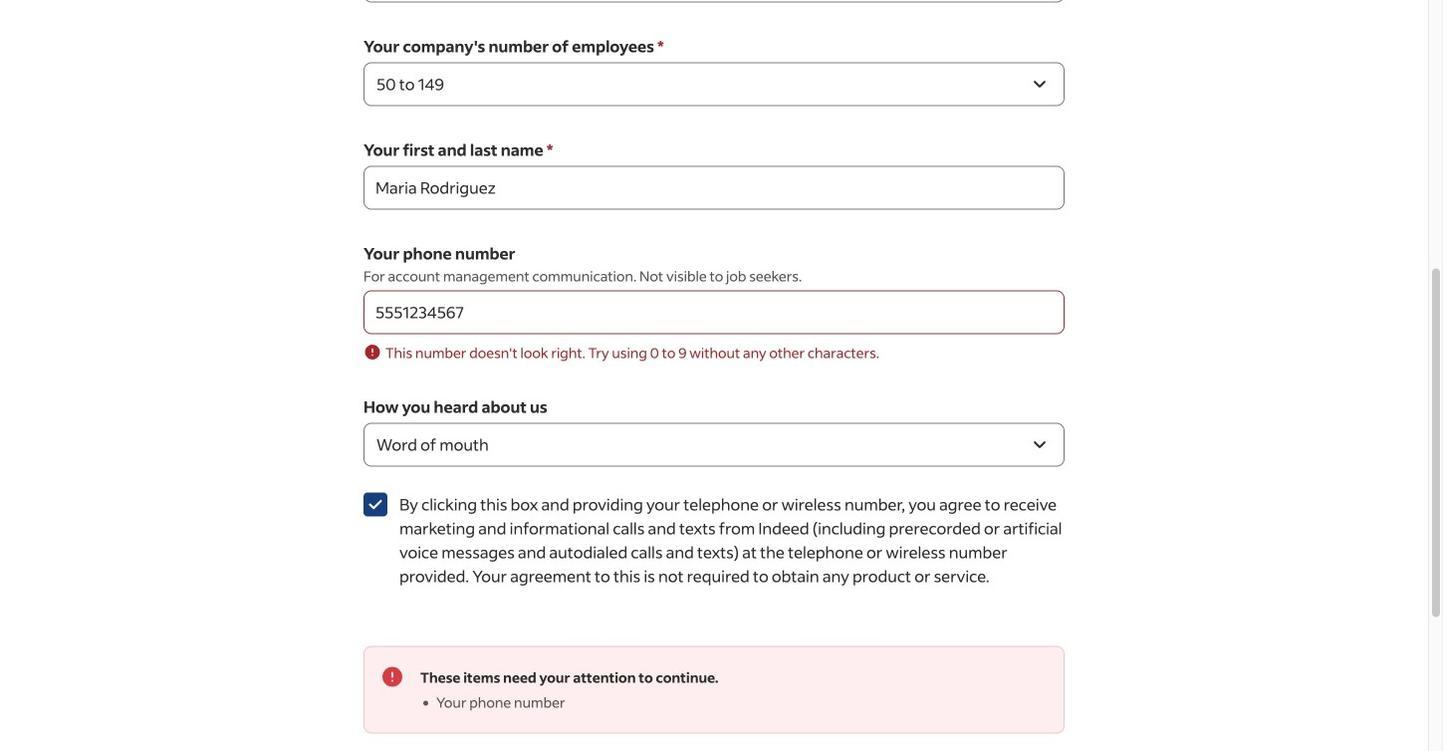 Task type: vqa. For each thing, say whether or not it's contained in the screenshot.
the bottommost HIRING
no



Task type: describe. For each thing, give the bounding box(es) containing it.
Your phone number telephone field
[[364, 290, 1065, 334]]



Task type: locate. For each thing, give the bounding box(es) containing it.
group
[[364, 646, 1065, 734]]

None checkbox
[[364, 493, 388, 517]]

Your first and last name field
[[364, 166, 1065, 210]]



